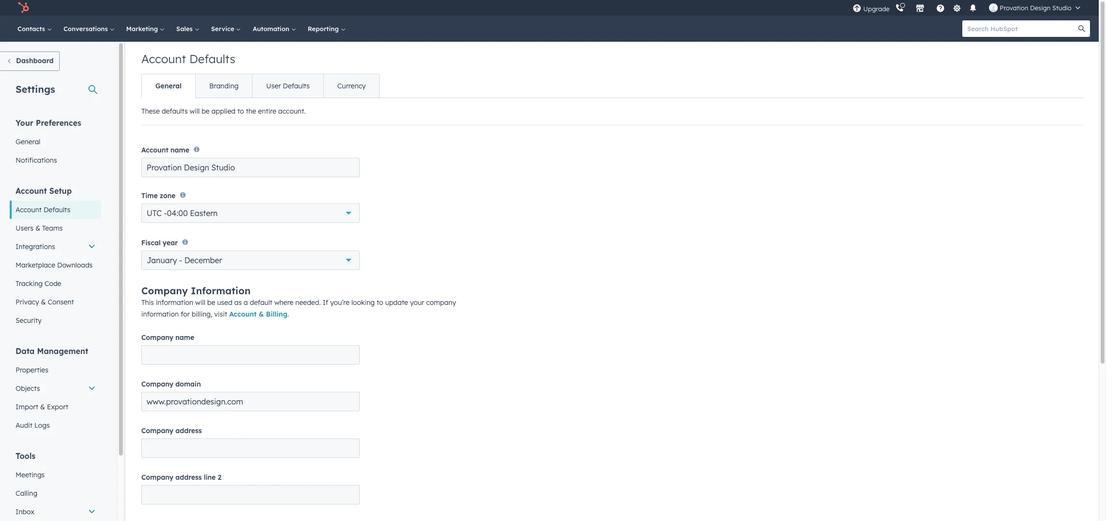 Task type: describe. For each thing, give the bounding box(es) containing it.
notifications image
[[969, 4, 978, 13]]

a
[[244, 298, 248, 307]]

import
[[16, 403, 38, 411]]

company address
[[141, 426, 202, 435]]

time
[[141, 191, 158, 200]]

downloads
[[57, 261, 93, 270]]

help button
[[933, 0, 949, 16]]

calling
[[16, 489, 37, 498]]

Account name text field
[[141, 158, 360, 177]]

code
[[45, 279, 61, 288]]

04:00
[[167, 208, 188, 218]]

automation
[[253, 25, 291, 33]]

data
[[16, 346, 35, 356]]

account down marketing link
[[141, 51, 186, 66]]

calling link
[[10, 484, 102, 503]]

user defaults link
[[252, 74, 323, 98]]

company
[[426, 298, 456, 307]]

notifications link
[[10, 151, 102, 170]]

1 horizontal spatial account defaults
[[141, 51, 235, 66]]

& for teams
[[35, 224, 40, 233]]

if
[[323, 298, 328, 307]]

management
[[37, 346, 88, 356]]

Search HubSpot search field
[[963, 20, 1082, 37]]

looking
[[352, 298, 375, 307]]

line
[[204, 473, 216, 482]]

service link
[[205, 16, 247, 42]]

utc -04:00 eastern
[[147, 208, 218, 218]]

company for company information
[[141, 285, 188, 297]]

hubspot link
[[12, 2, 36, 14]]

currency link
[[323, 74, 379, 98]]

entire
[[258, 107, 276, 116]]

visit
[[214, 310, 227, 319]]

branding
[[209, 82, 239, 90]]

tools element
[[10, 451, 102, 521]]

company name
[[141, 333, 194, 342]]

your
[[410, 298, 424, 307]]

privacy
[[16, 298, 39, 306]]

upgrade image
[[853, 4, 862, 13]]

your
[[16, 118, 33, 128]]

company address line 2
[[141, 473, 222, 482]]

marketing link
[[120, 16, 171, 42]]

for
[[181, 310, 190, 319]]

used
[[217, 298, 232, 307]]

audit logs link
[[10, 416, 102, 435]]

& for export
[[40, 403, 45, 411]]

notifications button
[[965, 0, 982, 16]]

objects
[[16, 384, 40, 393]]

sales
[[176, 25, 195, 33]]

company for company name
[[141, 333, 173, 342]]

james peterson image
[[989, 3, 998, 12]]

0 vertical spatial information
[[156, 298, 193, 307]]

- for 04:00
[[164, 208, 167, 218]]

objects button
[[10, 379, 102, 398]]

year
[[163, 238, 178, 247]]

where
[[274, 298, 294, 307]]

design
[[1030, 4, 1051, 12]]

inbox button
[[10, 503, 102, 521]]

dashboard link
[[0, 51, 60, 71]]

marketplaces button
[[910, 0, 931, 16]]

account defaults inside account setup 'element'
[[16, 205, 70, 214]]

studio
[[1053, 4, 1072, 12]]

hubspot image
[[17, 2, 29, 14]]

meetings
[[16, 471, 45, 479]]

marketplace downloads
[[16, 261, 93, 270]]

information
[[191, 285, 251, 297]]

setup
[[49, 186, 72, 196]]

inbox
[[16, 508, 34, 516]]

company domain
[[141, 380, 201, 389]]

marketplaces image
[[916, 4, 925, 13]]

0 vertical spatial defaults
[[189, 51, 235, 66]]

fiscal
[[141, 238, 161, 247]]

audit
[[16, 421, 33, 430]]

Company address text field
[[141, 439, 360, 458]]

- for december
[[179, 255, 182, 265]]

help image
[[936, 4, 945, 13]]

integrations
[[16, 242, 55, 251]]

utc
[[147, 208, 162, 218]]

to inside this information will be used as a default where needed. if you're looking to update your company information for billing, visit
[[377, 298, 383, 307]]

january - december
[[147, 255, 222, 265]]

conversations
[[63, 25, 110, 33]]

these
[[141, 107, 160, 116]]

users
[[16, 224, 33, 233]]

0 vertical spatial to
[[237, 107, 244, 116]]

address for company address line 2
[[175, 473, 202, 482]]

dashboard
[[16, 56, 54, 65]]

properties
[[16, 366, 48, 374]]

account & billing .
[[229, 310, 289, 319]]

reporting link
[[302, 16, 351, 42]]

search button
[[1074, 20, 1090, 37]]

zone
[[160, 191, 176, 200]]

account down these
[[141, 146, 169, 155]]

be for used
[[207, 298, 215, 307]]

2
[[218, 473, 222, 482]]

account setup
[[16, 186, 72, 196]]

will for defaults
[[190, 107, 200, 116]]

audit logs
[[16, 421, 50, 430]]

conversations link
[[58, 16, 120, 42]]

company information
[[141, 285, 251, 297]]



Task type: vqa. For each thing, say whether or not it's contained in the screenshot.
ADDRESS
yes



Task type: locate. For each thing, give the bounding box(es) containing it.
0 vertical spatial -
[[164, 208, 167, 218]]

export
[[47, 403, 68, 411]]

- right utc
[[164, 208, 167, 218]]

default
[[250, 298, 272, 307]]

1 horizontal spatial general link
[[142, 74, 195, 98]]

1 horizontal spatial defaults
[[189, 51, 235, 66]]

calling icon button
[[892, 1, 908, 14]]

users & teams link
[[10, 219, 102, 238]]

1 vertical spatial defaults
[[283, 82, 310, 90]]

1 horizontal spatial general
[[155, 82, 182, 90]]

general down your
[[16, 137, 40, 146]]

to left update
[[377, 298, 383, 307]]

name down for
[[175, 333, 194, 342]]

1 horizontal spatial -
[[179, 255, 182, 265]]

upgrade
[[864, 5, 890, 12]]

search image
[[1079, 25, 1086, 32]]

needed.
[[295, 298, 321, 307]]

4 company from the top
[[141, 426, 173, 435]]

privacy & consent
[[16, 298, 74, 306]]

navigation containing general
[[141, 74, 380, 98]]

will up billing,
[[195, 298, 205, 307]]

Company address line 2 text field
[[141, 485, 360, 505]]

marketing
[[126, 25, 160, 33]]

this information will be used as a default where needed. if you're looking to update your company information for billing, visit
[[141, 298, 456, 319]]

these defaults will be applied to the entire account.
[[141, 107, 306, 116]]

general link for your
[[10, 133, 102, 151]]

defaults up branding link
[[189, 51, 235, 66]]

account setup element
[[10, 186, 102, 330]]

logs
[[34, 421, 50, 430]]

properties link
[[10, 361, 102, 379]]

general for account
[[155, 82, 182, 90]]

be left used
[[207, 298, 215, 307]]

1 vertical spatial information
[[141, 310, 179, 319]]

calling icon image
[[896, 4, 904, 13]]

information up for
[[156, 298, 193, 307]]

provation design studio button
[[984, 0, 1086, 16]]

0 vertical spatial be
[[202, 107, 210, 116]]

account.
[[278, 107, 306, 116]]

account down the a
[[229, 310, 257, 319]]

privacy & consent link
[[10, 293, 102, 311]]

navigation
[[141, 74, 380, 98]]

tracking code
[[16, 279, 61, 288]]

settings image
[[953, 4, 961, 13]]

defaults for "account defaults" link
[[44, 205, 70, 214]]

be left applied on the top of the page
[[202, 107, 210, 116]]

menu
[[852, 0, 1087, 16]]

security link
[[10, 311, 102, 330]]

5 company from the top
[[141, 473, 173, 482]]

& left export
[[40, 403, 45, 411]]

account defaults up "users & teams" at the left of page
[[16, 205, 70, 214]]

0 horizontal spatial to
[[237, 107, 244, 116]]

update
[[385, 298, 408, 307]]

domain
[[175, 380, 201, 389]]

import & export
[[16, 403, 68, 411]]

name
[[171, 146, 189, 155], [175, 333, 194, 342]]

user
[[266, 82, 281, 90]]

as
[[234, 298, 242, 307]]

0 vertical spatial account defaults
[[141, 51, 235, 66]]

will inside this information will be used as a default where needed. if you're looking to update your company information for billing, visit
[[195, 298, 205, 307]]

2 address from the top
[[175, 473, 202, 482]]

your preferences element
[[10, 118, 102, 170]]

1 vertical spatial account defaults
[[16, 205, 70, 214]]

contacts link
[[12, 16, 58, 42]]

1 vertical spatial name
[[175, 333, 194, 342]]

tracking code link
[[10, 274, 102, 293]]

address for company address
[[175, 426, 202, 435]]

will for information
[[195, 298, 205, 307]]

0 horizontal spatial defaults
[[44, 205, 70, 214]]

the
[[246, 107, 256, 116]]

billing,
[[192, 310, 212, 319]]

- right january on the left of the page
[[179, 255, 182, 265]]

account defaults down sales link
[[141, 51, 235, 66]]

reporting
[[308, 25, 341, 33]]

provation design studio
[[1000, 4, 1072, 12]]

2 vertical spatial defaults
[[44, 205, 70, 214]]

service
[[211, 25, 236, 33]]

tools
[[16, 451, 36, 461]]

0 horizontal spatial -
[[164, 208, 167, 218]]

name for account name
[[171, 146, 189, 155]]

& right privacy
[[41, 298, 46, 306]]

company for company domain
[[141, 380, 173, 389]]

be for applied
[[202, 107, 210, 116]]

0 horizontal spatial account defaults
[[16, 205, 70, 214]]

0 vertical spatial name
[[171, 146, 189, 155]]

general link
[[142, 74, 195, 98], [10, 133, 102, 151]]

time zone
[[141, 191, 176, 200]]

1 vertical spatial general
[[16, 137, 40, 146]]

your preferences
[[16, 118, 81, 128]]

1 vertical spatial address
[[175, 473, 202, 482]]

settings link
[[951, 3, 963, 13]]

0 vertical spatial general
[[155, 82, 182, 90]]

defaults up 'users & teams' link
[[44, 205, 70, 214]]

1 vertical spatial -
[[179, 255, 182, 265]]

information down this
[[141, 310, 179, 319]]

& for consent
[[41, 298, 46, 306]]

integrations button
[[10, 238, 102, 256]]

general up the defaults
[[155, 82, 182, 90]]

general link for account
[[142, 74, 195, 98]]

provation
[[1000, 4, 1029, 12]]

name for company name
[[175, 333, 194, 342]]

.
[[288, 310, 289, 319]]

2 company from the top
[[141, 333, 173, 342]]

name down the defaults
[[171, 146, 189, 155]]

security
[[16, 316, 42, 325]]

settings
[[16, 83, 55, 95]]

december
[[184, 255, 222, 265]]

defaults inside 'user defaults' link
[[283, 82, 310, 90]]

account left the setup
[[16, 186, 47, 196]]

marketplace
[[16, 261, 55, 270]]

& inside "link"
[[41, 298, 46, 306]]

menu containing provation design studio
[[852, 0, 1087, 16]]

teams
[[42, 224, 63, 233]]

notifications
[[16, 156, 57, 165]]

& inside data management element
[[40, 403, 45, 411]]

account & billing link
[[229, 310, 288, 319]]

import & export link
[[10, 398, 102, 416]]

applied
[[212, 107, 236, 116]]

1 address from the top
[[175, 426, 202, 435]]

1 vertical spatial general link
[[10, 133, 102, 151]]

data management
[[16, 346, 88, 356]]

general for your
[[16, 137, 40, 146]]

defaults right user
[[283, 82, 310, 90]]

address
[[175, 426, 202, 435], [175, 473, 202, 482]]

company for company address
[[141, 426, 173, 435]]

will right the defaults
[[190, 107, 200, 116]]

1 vertical spatial be
[[207, 298, 215, 307]]

0 vertical spatial general link
[[142, 74, 195, 98]]

& down default
[[259, 310, 264, 319]]

consent
[[48, 298, 74, 306]]

january - december button
[[141, 251, 360, 270]]

0 horizontal spatial general link
[[10, 133, 102, 151]]

Company name text field
[[141, 345, 360, 365]]

billing
[[266, 310, 288, 319]]

utc -04:00 eastern button
[[141, 203, 360, 223]]

general link down preferences
[[10, 133, 102, 151]]

Company domain text field
[[141, 392, 360, 411]]

0 vertical spatial will
[[190, 107, 200, 116]]

account
[[141, 51, 186, 66], [141, 146, 169, 155], [16, 186, 47, 196], [16, 205, 42, 214], [229, 310, 257, 319]]

3 company from the top
[[141, 380, 173, 389]]

account up users
[[16, 205, 42, 214]]

1 horizontal spatial to
[[377, 298, 383, 307]]

defaults for 'user defaults' link in the left of the page
[[283, 82, 310, 90]]

to left the
[[237, 107, 244, 116]]

be
[[202, 107, 210, 116], [207, 298, 215, 307]]

& right users
[[35, 224, 40, 233]]

defaults
[[162, 107, 188, 116]]

sales link
[[171, 16, 205, 42]]

january
[[147, 255, 177, 265]]

preferences
[[36, 118, 81, 128]]

address left line
[[175, 473, 202, 482]]

marketplace downloads link
[[10, 256, 102, 274]]

& for billing
[[259, 310, 264, 319]]

0 horizontal spatial general
[[16, 137, 40, 146]]

1 company from the top
[[141, 285, 188, 297]]

0 vertical spatial address
[[175, 426, 202, 435]]

be inside this information will be used as a default where needed. if you're looking to update your company information for billing, visit
[[207, 298, 215, 307]]

2 horizontal spatial defaults
[[283, 82, 310, 90]]

meetings link
[[10, 466, 102, 484]]

general
[[155, 82, 182, 90], [16, 137, 40, 146]]

general inside your preferences element
[[16, 137, 40, 146]]

account defaults link
[[10, 201, 102, 219]]

defaults inside "account defaults" link
[[44, 205, 70, 214]]

1 vertical spatial to
[[377, 298, 383, 307]]

address down domain
[[175, 426, 202, 435]]

1 vertical spatial will
[[195, 298, 205, 307]]

general link up the defaults
[[142, 74, 195, 98]]

company for company address line 2
[[141, 473, 173, 482]]

data management element
[[10, 346, 102, 435]]



